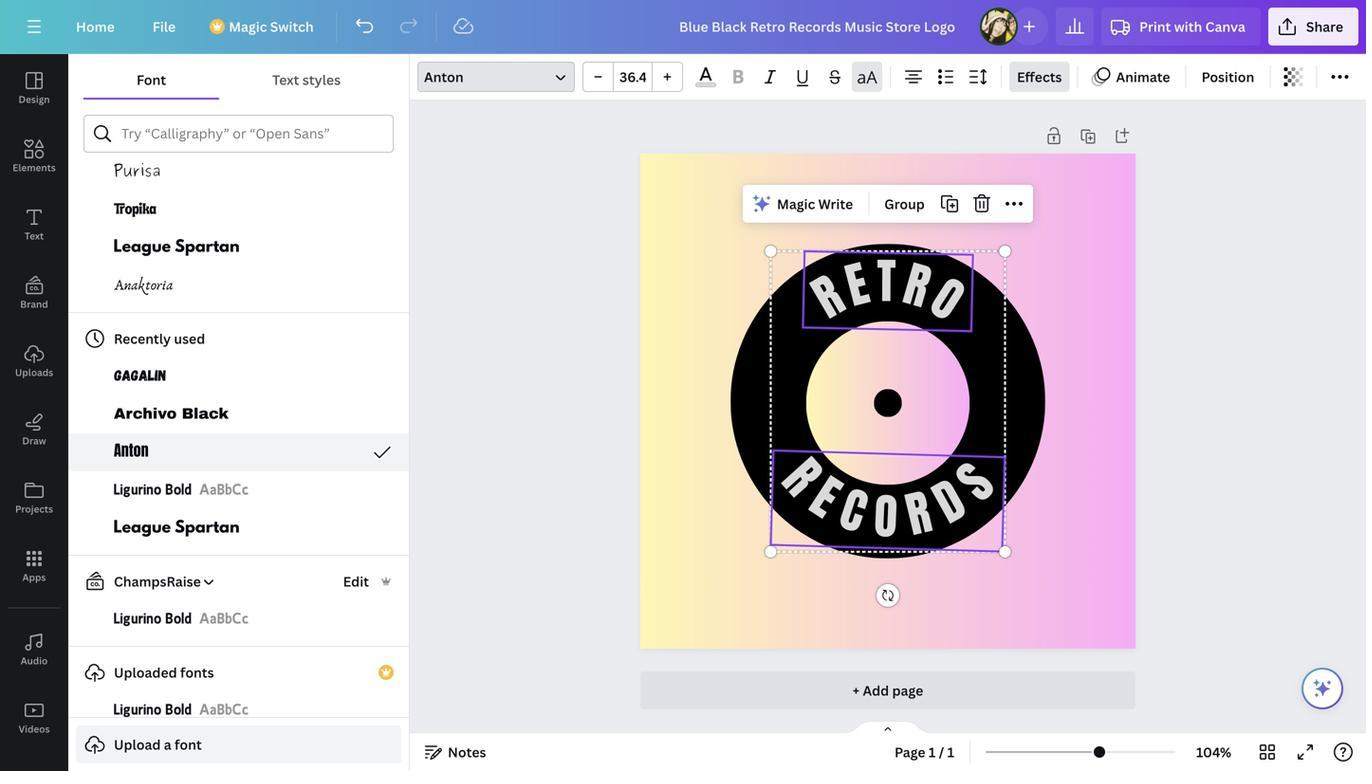 Task type: vqa. For each thing, say whether or not it's contained in the screenshot.
Untitled Design to the bottom
no



Task type: describe. For each thing, give the bounding box(es) containing it.
group button
[[877, 189, 933, 219]]

text button
[[0, 191, 68, 259]]

champsraise
[[114, 573, 201, 591]]

effects
[[1018, 68, 1063, 86]]

104% button
[[1184, 738, 1245, 768]]

2 1 from the left
[[948, 744, 955, 762]]

+ add page button
[[641, 672, 1136, 710]]

share
[[1307, 18, 1344, 36]]

page 1 / 1
[[895, 744, 955, 762]]

page
[[893, 682, 924, 700]]

ligurino bold image down anton icon
[[114, 479, 192, 502]]

a
[[164, 736, 172, 754]]

animate button
[[1086, 62, 1179, 92]]

anaktoria image
[[114, 274, 174, 297]]

#d9d9d9 image
[[696, 83, 716, 87]]

magic write
[[777, 195, 854, 213]]

projects
[[15, 503, 53, 516]]

brand
[[20, 298, 48, 311]]

tree containing recently used
[[68, 62, 409, 730]]

#d9d9d9 image
[[696, 83, 716, 87]]

home
[[76, 18, 115, 36]]

magic switch button
[[199, 8, 329, 46]]

ligurino bold image down champsraise
[[114, 608, 192, 631]]

elements
[[13, 161, 56, 174]]

magic switch
[[229, 18, 314, 36]]

magic for magic switch
[[229, 18, 267, 36]]

print with canva
[[1140, 18, 1246, 36]]

ligurino bold image up upload a font
[[114, 700, 192, 722]]

archivo black image
[[114, 403, 229, 426]]

uploaded fonts
[[114, 664, 214, 682]]

+ add page
[[853, 682, 924, 700]]

text for text
[[25, 230, 44, 243]]

/
[[939, 744, 945, 762]]

videos button
[[0, 684, 68, 753]]

share button
[[1269, 8, 1359, 46]]

recently
[[114, 330, 171, 348]]

design button
[[0, 54, 68, 122]]

used
[[174, 330, 205, 348]]

home link
[[61, 8, 130, 46]]

text for text styles
[[272, 71, 299, 89]]

Design title text field
[[664, 8, 973, 46]]

uploaded
[[114, 664, 177, 682]]

side panel tab list
[[0, 54, 68, 772]]

2 league spartan image from the top
[[114, 517, 239, 540]]

text styles
[[272, 71, 341, 89]]

notes button
[[418, 738, 494, 768]]

magic for magic write
[[777, 195, 816, 213]]

t
[[877, 247, 897, 317]]

edit
[[343, 573, 369, 591]]

animate
[[1117, 68, 1171, 86]]

styles
[[303, 71, 341, 89]]

projects button
[[0, 464, 68, 533]]

upload a font button
[[76, 726, 402, 764]]

fonts
[[180, 664, 214, 682]]

font
[[175, 736, 202, 754]]

e for e t r
[[839, 249, 876, 322]]

apps
[[22, 571, 46, 584]]

notes
[[448, 744, 486, 762]]

with
[[1175, 18, 1203, 36]]

1 league spartan image from the top
[[114, 236, 239, 259]]

position button
[[1195, 62, 1263, 92]]

draw
[[22, 435, 46, 448]]

file
[[153, 18, 176, 36]]

font
[[137, 71, 166, 89]]

print with canva button
[[1102, 8, 1261, 46]]

canva
[[1206, 18, 1246, 36]]

main menu bar
[[0, 0, 1367, 54]]



Task type: locate. For each thing, give the bounding box(es) containing it.
ligurino bold image up the upload a font button
[[199, 700, 249, 722]]

o left the d
[[873, 482, 899, 553]]

1 horizontal spatial text
[[272, 71, 299, 89]]

1 vertical spatial e
[[798, 463, 853, 533]]

0 horizontal spatial magic
[[229, 18, 267, 36]]

file button
[[137, 8, 191, 46]]

print
[[1140, 18, 1172, 36]]

upload a font
[[114, 736, 202, 754]]

font button
[[84, 62, 219, 98]]

anton image
[[114, 441, 149, 464]]

e t r
[[839, 247, 938, 323]]

magic write button
[[747, 189, 861, 219]]

104%
[[1197, 744, 1232, 762]]

r
[[897, 249, 938, 323], [801, 261, 857, 334], [768, 446, 836, 510], [900, 478, 938, 551]]

league spartan image
[[114, 236, 239, 259], [114, 517, 239, 540]]

0 vertical spatial o
[[919, 264, 976, 336]]

0 horizontal spatial text
[[25, 230, 44, 243]]

s
[[943, 450, 1009, 515]]

audio button
[[0, 616, 68, 684]]

effects button
[[1010, 62, 1070, 92]]

Try "Calligraphy" or "Open Sans" search field
[[121, 116, 382, 152]]

upload
[[114, 736, 161, 754]]

+
[[853, 682, 860, 700]]

d
[[922, 466, 978, 539]]

brand button
[[0, 259, 68, 327]]

text left styles
[[272, 71, 299, 89]]

1 vertical spatial league spartan image
[[114, 517, 239, 540]]

text styles button
[[219, 62, 394, 98]]

magic inside 'button'
[[777, 195, 816, 213]]

ligurino bold image
[[114, 479, 192, 502], [199, 479, 249, 502], [114, 608, 192, 631], [199, 608, 249, 631], [114, 700, 192, 722], [199, 700, 249, 722]]

1 1 from the left
[[929, 744, 936, 762]]

e inside e t r
[[839, 249, 876, 322]]

– – number field
[[620, 68, 646, 86]]

switch
[[270, 18, 314, 36]]

text inside text button
[[25, 230, 44, 243]]

write
[[819, 195, 854, 213]]

1 vertical spatial o
[[873, 482, 899, 553]]

1 vertical spatial magic
[[777, 195, 816, 213]]

0 vertical spatial league spartan image
[[114, 236, 239, 259]]

gagalin image
[[114, 365, 166, 388]]

group
[[583, 62, 683, 92]]

r inside c o r
[[900, 478, 938, 551]]

purisa image
[[114, 160, 160, 183]]

magic left switch at the top of the page
[[229, 18, 267, 36]]

apps button
[[0, 533, 68, 601]]

uploads
[[15, 366, 53, 379]]

1 vertical spatial text
[[25, 230, 44, 243]]

1
[[929, 744, 936, 762], [948, 744, 955, 762]]

league spartan image up champsraise
[[114, 517, 239, 540]]

magic
[[229, 18, 267, 36], [777, 195, 816, 213]]

add
[[863, 682, 890, 700]]

o right 't'
[[919, 264, 976, 336]]

0 vertical spatial magic
[[229, 18, 267, 36]]

audio
[[21, 655, 48, 668]]

tree
[[68, 62, 409, 730]]

text
[[272, 71, 299, 89], [25, 230, 44, 243]]

text up brand button
[[25, 230, 44, 243]]

edit button
[[341, 571, 371, 592]]

magic left write
[[777, 195, 816, 213]]

1 left / in the right bottom of the page
[[929, 744, 936, 762]]

1 right / in the right bottom of the page
[[948, 744, 955, 762]]

elements button
[[0, 122, 68, 191]]

0 horizontal spatial o
[[873, 482, 899, 553]]

champsraise button
[[76, 570, 216, 593]]

1 horizontal spatial magic
[[777, 195, 816, 213]]

1 horizontal spatial 1
[[948, 744, 955, 762]]

c
[[832, 475, 876, 549]]

ligurino bold image up fonts
[[199, 608, 249, 631]]

draw button
[[0, 396, 68, 464]]

page
[[895, 744, 926, 762]]

text inside text styles button
[[272, 71, 299, 89]]

magic inside button
[[229, 18, 267, 36]]

design
[[18, 93, 50, 106]]

canva assistant image
[[1312, 678, 1335, 701]]

anton
[[424, 68, 464, 86]]

position
[[1202, 68, 1255, 86]]

0 vertical spatial e
[[839, 249, 876, 322]]

show pages image
[[843, 720, 934, 736]]

e for e
[[798, 463, 853, 533]]

ligurino bold image down archivo black image
[[199, 479, 249, 502]]

recently used
[[114, 330, 205, 348]]

group
[[885, 195, 925, 213]]

o inside c o r
[[873, 482, 899, 553]]

anton button
[[418, 62, 575, 92]]

o
[[919, 264, 976, 336], [873, 482, 899, 553]]

1 horizontal spatial o
[[919, 264, 976, 336]]

tropika image
[[114, 198, 157, 221]]

league spartan image up anaktoria image
[[114, 236, 239, 259]]

0 horizontal spatial 1
[[929, 744, 936, 762]]

c o r
[[832, 475, 938, 553]]

uploads button
[[0, 327, 68, 396]]

videos
[[19, 723, 50, 736]]

0 vertical spatial text
[[272, 71, 299, 89]]

r inside e t r
[[897, 249, 938, 323]]

e
[[839, 249, 876, 322], [798, 463, 853, 533]]



